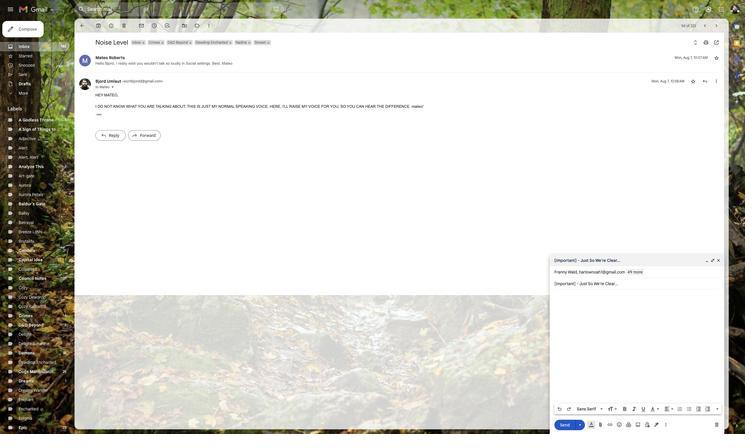 Task type: locate. For each thing, give the bounding box(es) containing it.
aug for 10:07 am
[[684, 55, 690, 60]]

snoozed link
[[19, 63, 35, 68]]

1 vertical spatial to
[[52, 127, 56, 132]]

aurora down art-gate link
[[19, 183, 31, 188]]

enchanted down more 'icon'
[[211, 40, 228, 45]]

a for a sign of things to come
[[19, 127, 22, 132]]

1 vertical spatial dewdrop
[[29, 295, 46, 300]]

d&d inside "button"
[[168, 40, 175, 45]]

2 cozy from the top
[[19, 295, 28, 300]]

dogs manipulating time link
[[19, 369, 66, 374]]

enchanted up manipulating at the left of page
[[36, 360, 56, 365]]

0 horizontal spatial alert
[[19, 145, 28, 151]]

1 vertical spatial mon,
[[652, 79, 660, 83]]

indent less ‪(⌘[)‬ image
[[696, 406, 702, 412]]

demons
[[19, 351, 35, 356]]

cozy down cozy link
[[19, 295, 28, 300]]

0 vertical spatial mateo
[[96, 55, 108, 60]]

alert,
[[19, 155, 29, 160]]

[important] - just so we're clear...
[[555, 258, 621, 263]]

1 vertical spatial beyond
[[29, 323, 44, 328]]

to left come
[[52, 127, 56, 132]]

enchanted
[[211, 40, 228, 45], [36, 360, 56, 365], [19, 406, 38, 412]]

social
[[186, 61, 196, 66]]

dewdrop enchanted down more 'icon'
[[196, 40, 228, 45]]

capital idea
[[19, 257, 43, 263]]

dewdrop enchanted inside labels navigation
[[19, 360, 56, 365]]

beyond
[[176, 40, 188, 45], [29, 323, 44, 328]]

labels
[[8, 106, 22, 112]]

of inside labels navigation
[[32, 127, 36, 132]]

of right 54
[[687, 23, 691, 28]]

0 horizontal spatial aug
[[661, 79, 667, 83]]

more
[[634, 270, 644, 275]]

1 vertical spatial d&d
[[19, 323, 28, 328]]

0 vertical spatial crimes
[[149, 40, 160, 45]]

2 my from the left
[[302, 104, 308, 109]]

1 cozy from the top
[[19, 285, 28, 291]]

alert up alert,
[[19, 145, 28, 151]]

0 vertical spatial a
[[19, 117, 22, 123]]

my right just
[[212, 104, 218, 109]]

1 horizontal spatial of
[[687, 23, 691, 28]]

inbox for inbox link
[[19, 44, 30, 49]]

0 vertical spatial 7,
[[691, 55, 694, 60]]

d&d
[[168, 40, 175, 45], [19, 323, 28, 328]]

more
[[19, 91, 28, 96]]

dewdrop enchanted up dogs manipulating time
[[19, 360, 56, 365]]

aug
[[684, 55, 690, 60], [661, 79, 667, 83]]

dewdrop enchanted for dewdrop enchanted link
[[19, 360, 56, 365]]

voice
[[309, 104, 321, 109]]

1 horizontal spatial d&d
[[168, 40, 175, 45]]

dreams
[[19, 379, 34, 384]]

2 vertical spatial dewdrop
[[19, 360, 35, 365]]

i down the roberts
[[116, 61, 117, 66]]

bjord,
[[105, 61, 115, 66]]

more button
[[0, 89, 70, 98]]

0 horizontal spatial beyond
[[29, 323, 44, 328]]

manipulating
[[30, 369, 56, 374]]

dewdrop up radiance
[[29, 295, 46, 300]]

more image
[[206, 23, 212, 29]]

support image
[[693, 6, 700, 13]]

delight down d&d beyond link
[[19, 332, 32, 337]]

beyond down move to image at top left
[[176, 40, 188, 45]]

1 horizontal spatial mon,
[[675, 55, 683, 60]]

art-gate link
[[19, 173, 35, 179]]

1 horizontal spatial my
[[302, 104, 308, 109]]

dewdrop down "labels" icon
[[196, 40, 210, 45]]

1 vertical spatial enchanted
[[36, 360, 56, 365]]

to mateo
[[96, 85, 110, 89]]

mon, inside mon, aug 7, 10:58 am cell
[[652, 79, 660, 83]]

a left godless
[[19, 117, 22, 123]]

speaking
[[236, 104, 255, 109]]

starred link
[[19, 53, 32, 59]]

beyond for d&d beyond link
[[29, 323, 44, 328]]

d&d inside labels navigation
[[19, 323, 28, 328]]

0 horizontal spatial dewdrop enchanted
[[19, 360, 56, 365]]

2 vertical spatial enchanted
[[19, 406, 38, 412]]

redo ‪(⌘y)‬ image
[[567, 406, 573, 412]]

7, left 10:58 am
[[668, 79, 670, 83]]

i left do
[[96, 104, 97, 109]]

sign
[[22, 127, 31, 132]]

1 horizontal spatial d&d beyond
[[168, 40, 188, 45]]

cozy down the council
[[19, 285, 28, 291]]

2 a from the top
[[19, 127, 22, 132]]

more send options image
[[578, 422, 584, 428]]

breeze lush link
[[19, 229, 41, 235]]

0 vertical spatial cozy
[[19, 285, 28, 291]]

bjord
[[96, 79, 106, 84]]

0 horizontal spatial crimes
[[19, 313, 33, 318]]

dewdrop inside button
[[196, 40, 210, 45]]

inbox inside labels navigation
[[19, 44, 30, 49]]

d&d beyond down move to image at top left
[[168, 40, 188, 45]]

dewdrop down 'demons'
[[19, 360, 35, 365]]

enchanted inside button
[[211, 40, 228, 45]]

18
[[63, 351, 66, 355]]

beyond down crimes link
[[29, 323, 44, 328]]

mon, inside mon, aug 7, 10:07 am cell
[[675, 55, 683, 60]]

1 horizontal spatial dewdrop enchanted
[[196, 40, 228, 45]]

dreams link
[[19, 379, 34, 384]]

cozy up crimes link
[[19, 304, 28, 309]]

1 a from the top
[[19, 117, 22, 123]]

you
[[138, 104, 146, 109], [347, 104, 356, 109]]

godless
[[22, 117, 39, 123]]

epic link
[[19, 425, 27, 430]]

1 horizontal spatial aug
[[684, 55, 690, 60]]

0 vertical spatial aug
[[684, 55, 690, 60]]

beyond inside labels navigation
[[29, 323, 44, 328]]

0 horizontal spatial of
[[32, 127, 36, 132]]

54
[[682, 23, 686, 28]]

send
[[561, 422, 570, 428]]

0 vertical spatial beyond
[[176, 40, 188, 45]]

1 vertical spatial mateo
[[222, 61, 233, 66]]

1 vertical spatial aurora
[[19, 192, 31, 197]]

alert up analyze this link
[[30, 155, 38, 160]]

in
[[182, 61, 185, 66]]

main menu image
[[7, 6, 14, 13]]

insert link ‪(⌘k)‬ image
[[608, 422, 614, 428]]

inbox right level
[[132, 40, 141, 45]]

1 horizontal spatial to
[[96, 85, 99, 89]]

nadine button
[[235, 40, 248, 45]]

1 vertical spatial d&d beyond
[[19, 323, 44, 328]]

1 aurora from the top
[[19, 183, 31, 188]]

crimes
[[149, 40, 160, 45], [19, 313, 33, 318]]

1 vertical spatial 21
[[63, 276, 66, 281]]

1 delight from the top
[[19, 332, 32, 337]]

not
[[104, 104, 112, 109]]

cozy for cozy dewdrop
[[19, 295, 28, 300]]

0 horizontal spatial inbox
[[19, 44, 30, 49]]

inbox inside button
[[132, 40, 141, 45]]

of right sign
[[32, 127, 36, 132]]

reply
[[109, 133, 120, 138]]

move to image
[[182, 23, 188, 29]]

discard draft ‪(⌘⇧d)‬ image
[[715, 422, 721, 428]]

nadine
[[236, 40, 247, 45]]

3
[[65, 323, 66, 327]]

1 horizontal spatial you
[[347, 104, 356, 109]]

2 aurora from the top
[[19, 192, 31, 197]]

0 vertical spatial aurora
[[19, 183, 31, 188]]

compose
[[19, 27, 37, 32]]

mon, aug 7, 10:07 am cell
[[675, 55, 709, 61]]

0 vertical spatial d&d
[[168, 40, 175, 45]]

dewdrop enchanted inside button
[[196, 40, 228, 45]]

Not starred checkbox
[[714, 55, 720, 61]]

0 horizontal spatial i
[[96, 104, 97, 109]]

indent more ‪(⌘])‬ image
[[706, 406, 712, 412]]

really
[[118, 61, 127, 66]]

aug inside cell
[[661, 79, 667, 83]]

best,
[[213, 61, 221, 66]]

a for a godless throne
[[19, 117, 22, 123]]

21 for candela
[[63, 248, 66, 253]]

1 horizontal spatial i
[[116, 61, 117, 66]]

10:07 am
[[694, 55, 709, 60]]

not starred image
[[714, 55, 720, 61]]

1 vertical spatial 7,
[[668, 79, 670, 83]]

1 horizontal spatial crimes
[[149, 40, 160, 45]]

mateo up hello
[[96, 55, 108, 60]]

list
[[75, 49, 720, 146]]

1 horizontal spatial alert
[[30, 155, 38, 160]]

list containing mateo roberts
[[75, 49, 720, 146]]

1 horizontal spatial inbox
[[132, 40, 141, 45]]

analyze this
[[19, 164, 44, 169]]

newer image
[[703, 23, 709, 29]]

0 horizontal spatial d&d beyond
[[19, 323, 44, 328]]

1 horizontal spatial beyond
[[176, 40, 188, 45]]

what
[[126, 104, 137, 109]]

0 horizontal spatial my
[[212, 104, 218, 109]]

0 horizontal spatial d&d
[[19, 323, 28, 328]]

0 vertical spatial 21
[[63, 248, 66, 253]]

1 vertical spatial dewdrop enchanted
[[19, 360, 56, 365]]

7, inside cell
[[668, 79, 670, 83]]

to down bjord
[[96, 85, 99, 89]]

a
[[19, 117, 22, 123], [19, 127, 22, 132]]

0 vertical spatial delight
[[19, 332, 32, 337]]

loudly
[[171, 61, 181, 66]]

crimes down snooze image
[[149, 40, 160, 45]]

2 you from the left
[[347, 104, 356, 109]]

3 1 from the top
[[65, 202, 66, 206]]

1 1 from the top
[[65, 127, 66, 131]]

>
[[162, 79, 163, 83]]

aug inside cell
[[684, 55, 690, 60]]

aug left 10:07 am
[[684, 55, 690, 60]]

ballsy
[[19, 211, 29, 216]]

crimes link
[[19, 313, 33, 318]]

1 for analyze this
[[65, 164, 66, 169]]

1 down the 4
[[65, 127, 66, 131]]

dewdrop enchanted link
[[19, 360, 56, 365]]

enchanted for dewdrop enchanted link
[[36, 360, 56, 365]]

you right so
[[347, 104, 356, 109]]

underline ‪(⌘u)‬ image
[[641, 406, 647, 412]]

baldur's gate link
[[19, 201, 45, 207]]

4 1 from the top
[[65, 258, 66, 262]]

mateo right best,
[[222, 61, 233, 66]]

gmail image
[[19, 3, 50, 15]]

my right raise
[[302, 104, 308, 109]]

delight
[[19, 332, 32, 337], [19, 341, 32, 346]]

a left sign
[[19, 127, 22, 132]]

cozy for cozy link
[[19, 285, 28, 291]]

0 vertical spatial of
[[687, 23, 691, 28]]

d&d beyond button
[[167, 40, 189, 45]]

0 vertical spatial dewdrop
[[196, 40, 210, 45]]

1 vertical spatial i
[[96, 104, 97, 109]]

1 down 25
[[65, 379, 66, 383]]

mon, aug 7, 10:58 am cell
[[652, 78, 685, 84]]

tab list
[[730, 19, 746, 413]]

Subject field
[[555, 281, 721, 287]]

2 vertical spatial cozy
[[19, 304, 28, 309]]

sans
[[578, 406, 587, 412]]

cozy dewdrop link
[[19, 295, 46, 300]]

crimes inside 'button'
[[149, 40, 160, 45]]

1 right gate
[[65, 202, 66, 206]]

mon, for mon, aug 7, 10:07 am
[[675, 55, 683, 60]]

mon, left 10:07 am
[[675, 55, 683, 60]]

back to inbox image
[[79, 23, 85, 29]]

1 for dreams
[[65, 379, 66, 383]]

2 1 from the top
[[65, 164, 66, 169]]

crimes inside labels navigation
[[19, 313, 33, 318]]

21
[[63, 248, 66, 253], [63, 276, 66, 281]]

report spam image
[[108, 23, 114, 29]]

5 1 from the top
[[65, 379, 66, 383]]

7, inside cell
[[691, 55, 694, 60]]

level
[[113, 38, 128, 46]]

i do not know what you are talking about. this is just my normal speaking voice. here, i'll raise my voice for you, so you can hear the difference. mateo!
[[96, 104, 424, 109]]

1 right this
[[65, 164, 66, 169]]

mon, aug 7, 10:58 am
[[652, 79, 685, 83]]

so
[[341, 104, 346, 109]]

beyond inside d&d beyond "button"
[[176, 40, 188, 45]]

0 horizontal spatial you
[[138, 104, 146, 109]]

d&d beyond inside d&d beyond "button"
[[168, 40, 188, 45]]

delight down delight link
[[19, 341, 32, 346]]

to inside labels navigation
[[52, 127, 56, 132]]

2 21 from the top
[[63, 276, 66, 281]]

delight for delight link
[[19, 332, 32, 337]]

25
[[63, 369, 66, 374]]

d&d for d&d beyond link
[[19, 323, 28, 328]]

you left are
[[138, 104, 146, 109]]

d&d up delight link
[[19, 323, 28, 328]]

d&d beyond for d&d beyond link
[[19, 323, 44, 328]]

mateo down bjord
[[100, 85, 110, 89]]

1 horizontal spatial 7,
[[691, 55, 694, 60]]

0 vertical spatial dewdrop enchanted
[[196, 40, 228, 45]]

compose button
[[2, 21, 44, 37]]

3 cozy from the top
[[19, 304, 28, 309]]

2 vertical spatial mateo
[[100, 85, 110, 89]]

1 vertical spatial of
[[32, 127, 36, 132]]

dewdrop enchanted for dewdrop enchanted button
[[196, 40, 228, 45]]

1 vertical spatial cozy
[[19, 295, 28, 300]]

candela
[[19, 248, 35, 253]]

0 horizontal spatial to
[[52, 127, 56, 132]]

1 vertical spatial crimes
[[19, 313, 33, 318]]

talk
[[159, 61, 165, 66]]

7, left 10:07 am
[[691, 55, 694, 60]]

1 vertical spatial alert
[[30, 155, 38, 160]]

capital
[[19, 257, 33, 263]]

0 horizontal spatial 7,
[[668, 79, 670, 83]]

1 right idea
[[65, 258, 66, 262]]

d&d beyond down crimes link
[[19, 323, 44, 328]]

aurora down aurora link
[[19, 192, 31, 197]]

mon, left 10:58 am
[[652, 79, 660, 83]]

d&d beyond inside labels navigation
[[19, 323, 44, 328]]

older image
[[714, 23, 720, 29]]

None search field
[[75, 2, 284, 16]]

1 vertical spatial delight
[[19, 341, 32, 346]]

inbox up starred
[[19, 44, 30, 49]]

starred
[[19, 53, 32, 59]]

enchanted down enchant link
[[19, 406, 38, 412]]

0 vertical spatial enchanted
[[211, 40, 228, 45]]

snooze image
[[152, 23, 157, 29]]

aug left 10:58 am
[[661, 79, 667, 83]]

0 vertical spatial d&d beyond
[[168, 40, 188, 45]]

dogs
[[19, 369, 29, 374]]

1 vertical spatial a
[[19, 127, 22, 132]]

franny wald , harlownoah1@gmail.com 49 more
[[555, 270, 644, 275]]

crimes up d&d beyond link
[[19, 313, 33, 318]]

1 vertical spatial aug
[[661, 79, 667, 83]]

2 delight from the top
[[19, 341, 32, 346]]

1 21 from the top
[[63, 248, 66, 253]]

10:58 am
[[671, 79, 685, 83]]

i
[[116, 61, 117, 66], [96, 104, 97, 109]]

7, for 10:58 am
[[668, 79, 670, 83]]

0 vertical spatial mon,
[[675, 55, 683, 60]]

d&d down add to tasks image
[[168, 40, 175, 45]]

sunshine
[[33, 341, 49, 346]]

0 horizontal spatial mon,
[[652, 79, 660, 83]]

aurora for aurora petals
[[19, 192, 31, 197]]

brutality link
[[19, 239, 34, 244]]

search mail image
[[76, 4, 87, 15]]

lush
[[33, 229, 41, 235]]

just
[[202, 104, 211, 109]]



Task type: vqa. For each thing, say whether or not it's contained in the screenshot.
bottommost Not Starred Image
yes



Task type: describe. For each thing, give the bounding box(es) containing it.
d&d beyond for d&d beyond "button"
[[168, 40, 188, 45]]

[important] - just so we're clear... dialog
[[550, 255, 725, 434]]

1 you from the left
[[138, 104, 146, 109]]

council
[[19, 276, 34, 281]]

cozy radiance
[[19, 304, 46, 309]]

aug for 10:58 am
[[661, 79, 667, 83]]

attach files image
[[599, 422, 604, 428]]

drafts
[[19, 81, 31, 87]]

stream
[[255, 40, 266, 45]]

harlownoah1@gmail.com
[[580, 270, 626, 275]]

snoozed
[[19, 63, 35, 68]]

0 vertical spatial alert
[[19, 145, 28, 151]]

inbox link
[[19, 44, 30, 49]]

dewdrop enchanted button
[[195, 40, 229, 45]]

21 for council notes
[[63, 276, 66, 281]]

collapse link
[[19, 267, 35, 272]]

d&d for d&d beyond "button"
[[168, 40, 175, 45]]

know
[[113, 104, 125, 109]]

49
[[628, 270, 633, 275]]

a sign of things to come
[[19, 127, 68, 132]]

formatting options toolbar
[[555, 404, 722, 414]]

not starred image
[[691, 78, 697, 84]]

cozy radiance link
[[19, 304, 46, 309]]

enchant
[[19, 397, 34, 402]]

sans serif option
[[576, 406, 600, 412]]

italic ‪(⌘i)‬ image
[[632, 406, 638, 412]]

enchanted link
[[19, 406, 38, 412]]

umlaut
[[107, 79, 121, 84]]

hello
[[96, 61, 104, 66]]

7, for 10:07 am
[[691, 55, 694, 60]]

[important]
[[555, 258, 577, 263]]

bulleted list ‪(⌘⇧8)‬ image
[[687, 406, 693, 412]]

crimes button
[[148, 40, 161, 45]]

sicritbjordd@gmail.com
[[124, 79, 162, 83]]

wish
[[128, 61, 136, 66]]

insert photo image
[[636, 422, 642, 428]]

dreamy
[[19, 388, 33, 393]]

labels navigation
[[0, 19, 75, 434]]

0 vertical spatial to
[[96, 85, 99, 89]]

wald
[[569, 270, 578, 275]]

1 for baldur's gate
[[65, 202, 66, 206]]

show details image
[[111, 85, 114, 89]]

archive image
[[96, 23, 101, 29]]

0 vertical spatial i
[[116, 61, 117, 66]]

crimes for crimes link
[[19, 313, 33, 318]]

insert files using drive image
[[626, 422, 632, 428]]

show trimmed content image
[[96, 113, 103, 116]]

toggle confidential mode image
[[645, 422, 651, 428]]

petals
[[32, 192, 43, 197]]

cozy for cozy radiance
[[19, 304, 28, 309]]

can
[[357, 104, 365, 109]]

Not starred checkbox
[[691, 78, 697, 84]]

1 for capital idea
[[65, 258, 66, 262]]

enigma
[[19, 416, 32, 421]]

hey
[[96, 93, 103, 97]]

more options image
[[665, 422, 668, 428]]

1 for a sign of things to come
[[65, 127, 66, 131]]

Search mail text field
[[87, 6, 256, 12]]

council notes link
[[19, 276, 46, 281]]

aurora for aurora link
[[19, 183, 31, 188]]

noise
[[96, 38, 112, 46]]

this
[[187, 104, 196, 109]]

enchanted for dewdrop enchanted button
[[211, 40, 228, 45]]

pop out image
[[711, 258, 716, 263]]

collapse
[[19, 267, 35, 272]]

mon, for mon, aug 7, 10:58 am
[[652, 79, 660, 83]]

just
[[581, 258, 589, 263]]

capital idea link
[[19, 257, 43, 263]]

adjective link
[[19, 136, 36, 141]]

bjord umlaut cell
[[96, 79, 163, 84]]

wander
[[34, 388, 48, 393]]

inbox for the inbox button
[[132, 40, 141, 45]]

23
[[63, 425, 66, 430]]

raise
[[290, 104, 301, 109]]

settings image
[[706, 6, 713, 13]]

advanced search options image
[[270, 3, 282, 15]]

insert signature image
[[654, 422, 660, 428]]

baldur's gate
[[19, 201, 45, 207]]

send button
[[555, 420, 576, 430]]

dewdrop for dewdrop enchanted link
[[19, 360, 35, 365]]

this
[[35, 164, 44, 169]]

hey mateo,
[[96, 93, 119, 97]]

mateo!
[[412, 104, 424, 109]]

mark as unread image
[[139, 23, 145, 29]]

undo ‪(⌘z)‬ image
[[557, 406, 563, 412]]

alert, alert
[[19, 155, 38, 160]]

time
[[57, 369, 66, 374]]

analyze this link
[[19, 164, 44, 169]]

reply link
[[96, 130, 126, 141]]

numbered list ‪(⌘⇧7)‬ image
[[678, 406, 684, 412]]

close image
[[717, 258, 722, 263]]

,
[[578, 270, 579, 275]]

i'll
[[283, 104, 289, 109]]

gate
[[36, 201, 45, 207]]

54 of 222
[[682, 23, 697, 28]]

for
[[322, 104, 330, 109]]

sent
[[19, 72, 27, 77]]

candela link
[[19, 248, 35, 253]]

drafts link
[[19, 81, 31, 87]]

dewdrop for dewdrop enchanted button
[[196, 40, 210, 45]]

labels image
[[195, 23, 200, 29]]

hear
[[366, 104, 376, 109]]

inbox button
[[131, 40, 142, 45]]

so
[[590, 258, 595, 263]]

crimes for crimes 'button'
[[149, 40, 160, 45]]

minimize image
[[705, 258, 710, 263]]

a godless throne link
[[19, 117, 54, 123]]

dreamy wander link
[[19, 388, 48, 393]]

throne
[[39, 117, 54, 123]]

more formatting options image
[[715, 406, 721, 412]]

adjective
[[19, 136, 36, 141]]

forward
[[140, 133, 156, 138]]

beyond for d&d beyond "button"
[[176, 40, 188, 45]]

delight for delight sunshine
[[19, 341, 32, 346]]

noise level
[[96, 38, 128, 46]]

1 my from the left
[[212, 104, 218, 109]]

alert link
[[19, 145, 28, 151]]

Message Body text field
[[555, 293, 721, 402]]

gate
[[26, 173, 35, 179]]

14
[[63, 314, 66, 318]]

betrayal
[[19, 220, 34, 225]]

epic
[[19, 425, 27, 430]]

baldur's
[[19, 201, 35, 207]]

betrayal link
[[19, 220, 34, 225]]

alert, alert link
[[19, 155, 38, 160]]

insert emoji ‪(⌘⇧2)‬ image
[[617, 422, 623, 428]]

146
[[61, 44, 66, 49]]

so
[[166, 61, 170, 66]]

bold ‪(⌘b)‬ image
[[623, 406, 629, 412]]

add to tasks image
[[164, 23, 170, 29]]

labels heading
[[8, 106, 62, 112]]

delete image
[[121, 23, 127, 29]]



